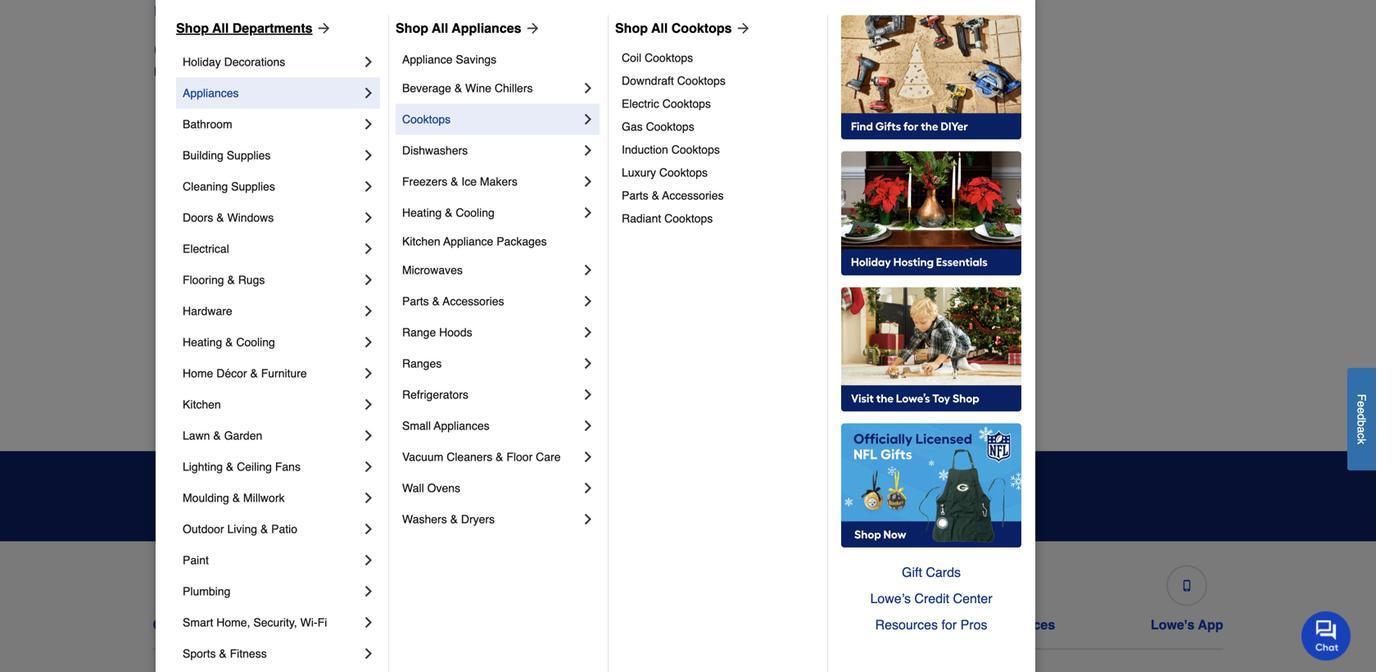 Task type: vqa. For each thing, say whether or not it's contained in the screenshot.
"New" to the right
yes



Task type: locate. For each thing, give the bounding box(es) containing it.
accessories down microwaves 'link'
[[443, 295, 504, 308]]

1 horizontal spatial arrow right image
[[732, 20, 752, 36]]

& for heating & cooling chevron right image
[[445, 206, 453, 219]]

cooktops down downdraft cooktops
[[663, 97, 711, 110]]

gift cards link
[[763, 559, 833, 633], [842, 559, 1022, 585]]

patio
[[271, 522, 298, 535]]

all inside shop all cooktops link
[[652, 20, 668, 36]]

shop up coil
[[615, 20, 648, 36]]

lawn
[[183, 429, 210, 442]]

1 vertical spatial parts
[[402, 295, 429, 308]]

1 horizontal spatial kitchen
[[402, 235, 441, 248]]

toms
[[969, 281, 996, 294]]

microwaves
[[402, 263, 463, 277]]

2 all from the left
[[432, 20, 449, 36]]

holiday decorations link
[[183, 46, 361, 77]]

range hoods link
[[402, 317, 580, 348]]

chevron right image for cleaning supplies
[[361, 178, 377, 195]]

sports & fitness link
[[183, 638, 361, 669]]

cooktops inside electric cooktops link
[[663, 97, 711, 110]]

1 vertical spatial appliance
[[444, 235, 494, 248]]

rio
[[969, 182, 986, 195]]

doors
[[183, 211, 213, 224]]

cooktops up the induction cooktops
[[646, 120, 695, 133]]

1 vertical spatial cards
[[793, 617, 830, 632]]

kitchen appliance packages
[[402, 235, 547, 248]]

grande
[[989, 182, 1027, 195]]

cooktops inside coil cooktops link
[[645, 51, 693, 64]]

chevron right image for plumbing
[[361, 583, 377, 599]]

appliances up savings
[[452, 20, 522, 36]]

all for departments
[[212, 20, 229, 36]]

2 e from the top
[[1356, 407, 1369, 414]]

officially licensed n f l gifts. shop now. image
[[842, 423, 1022, 548]]

0 horizontal spatial gift cards link
[[763, 559, 833, 633]]

0 vertical spatial east
[[167, 281, 190, 294]]

credit for lowe's
[[584, 617, 622, 632]]

all
[[212, 20, 229, 36], [432, 20, 449, 36], [652, 20, 668, 36]]

lowe's inside "lowe's app" link
[[1151, 617, 1195, 632]]

1 vertical spatial east
[[167, 313, 190, 327]]

1 horizontal spatial jersey
[[383, 3, 422, 18]]

east down deptford
[[167, 281, 190, 294]]

1 vertical spatial accessories
[[443, 295, 504, 308]]

1 vertical spatial a
[[1356, 427, 1369, 433]]

& for sports & fitness's chevron right image
[[219, 647, 227, 660]]

1 horizontal spatial all
[[432, 20, 449, 36]]

cooktops for downdraft cooktops
[[678, 74, 726, 87]]

dishwashers
[[402, 144, 468, 157]]

rugs
[[238, 273, 265, 286]]

0 vertical spatial new
[[353, 3, 379, 18]]

chevron right image
[[361, 54, 377, 70], [361, 85, 377, 101], [580, 111, 597, 127], [361, 116, 377, 132], [580, 142, 597, 158], [580, 173, 597, 190], [361, 209, 377, 226], [361, 240, 377, 257], [580, 262, 597, 278], [580, 293, 597, 309], [361, 303, 377, 319], [580, 324, 597, 340], [361, 334, 377, 350], [361, 365, 377, 381], [361, 396, 377, 413], [580, 417, 597, 434], [361, 427, 377, 444], [580, 449, 597, 465], [361, 458, 377, 475], [580, 480, 597, 496], [361, 490, 377, 506], [361, 552, 377, 568], [361, 583, 377, 599], [361, 614, 377, 631]]

& right us
[[226, 617, 235, 632]]

holmdel
[[434, 248, 476, 261]]

cooktops down millville
[[665, 212, 713, 225]]

0 horizontal spatial parts & accessories
[[402, 295, 504, 308]]

cooktops inside induction cooktops link
[[672, 143, 720, 156]]

windows
[[227, 211, 274, 224]]

0 vertical spatial credit
[[915, 591, 950, 606]]

1 horizontal spatial accessories
[[663, 189, 724, 202]]

e up the b
[[1356, 407, 1369, 414]]

kitchen
[[402, 235, 441, 248], [183, 398, 221, 411]]

holiday hosting essentials. image
[[842, 151, 1022, 276]]

parts & accessories link up morganville
[[622, 184, 816, 207]]

pros
[[961, 617, 988, 632]]

& inside 'link'
[[226, 460, 234, 473]]

luxury
[[622, 166, 656, 179]]

millville link
[[702, 181, 738, 197]]

1 vertical spatial gift
[[766, 617, 789, 632]]

sign up button
[[906, 474, 1009, 518]]

1 horizontal spatial gift
[[902, 565, 923, 580]]

center
[[954, 591, 993, 606], [626, 617, 667, 632]]

center for lowe's credit center
[[626, 617, 667, 632]]

ceiling
[[237, 460, 272, 473]]

all inside shop all departments link
[[212, 20, 229, 36]]

chevron right image for ranges
[[580, 355, 597, 372]]

heating
[[402, 206, 442, 219], [183, 336, 222, 349]]

jersey
[[383, 3, 422, 18], [267, 65, 301, 78]]

parts down luxury
[[622, 189, 649, 202]]

1 east from the top
[[167, 281, 190, 294]]

chevron right image for parts & accessories
[[580, 293, 597, 309]]

& for lighting & ceiling fans chevron right icon
[[226, 460, 234, 473]]

1 horizontal spatial parts & accessories
[[622, 189, 724, 202]]

0 horizontal spatial new
[[241, 65, 264, 78]]

0 vertical spatial cards
[[926, 565, 961, 580]]

arrow right image
[[522, 20, 541, 36], [732, 20, 752, 36]]

building supplies link
[[183, 140, 361, 171]]

0 vertical spatial parts & accessories
[[622, 189, 724, 202]]

1 horizontal spatial credit
[[915, 591, 950, 606]]

a right find
[[185, 3, 193, 18]]

cooktops inside gas cooktops link
[[646, 120, 695, 133]]

1 vertical spatial parts & accessories link
[[402, 286, 580, 317]]

1 vertical spatial jersey
[[267, 65, 301, 78]]

appliance savings
[[402, 53, 497, 66]]

cleaning supplies
[[183, 180, 275, 193]]

eatontown
[[167, 346, 221, 359]]

east up eatontown link
[[167, 313, 190, 327]]

shop
[[176, 20, 209, 36], [396, 20, 429, 36], [615, 20, 648, 36]]

1 horizontal spatial a
[[1356, 427, 1369, 433]]

refrigerators
[[402, 388, 469, 401]]

cooktops for electric cooktops
[[663, 97, 711, 110]]

contact us & faq link
[[153, 559, 266, 633]]

heating & cooling down the hamilton
[[402, 206, 495, 219]]

got
[[540, 503, 558, 516]]

chevron right image
[[580, 80, 597, 96], [361, 147, 377, 163], [361, 178, 377, 195], [580, 204, 597, 221], [361, 272, 377, 288], [580, 355, 597, 372], [580, 386, 597, 403], [580, 511, 597, 527], [361, 521, 377, 537], [361, 645, 377, 662]]

heating & cooling link up furniture
[[183, 326, 361, 358]]

0 horizontal spatial lowe's
[[154, 65, 189, 78]]

f e e d b a c k button
[[1348, 368, 1377, 470]]

& down rutherford
[[225, 336, 233, 349]]

deals,
[[367, 477, 425, 499]]

1 horizontal spatial lowe's
[[537, 617, 580, 632]]

fitness
[[230, 647, 267, 660]]

0 horizontal spatial credit
[[584, 617, 622, 632]]

share.
[[608, 503, 642, 516]]

0 horizontal spatial all
[[212, 20, 229, 36]]

cooktops inside luxury cooktops link
[[660, 166, 708, 179]]

1 shop from the left
[[176, 20, 209, 36]]

accessories up radiant cooktops
[[663, 189, 724, 202]]

1 horizontal spatial shop
[[396, 20, 429, 36]]

1 vertical spatial cooling
[[236, 336, 275, 349]]

e
[[1356, 401, 1369, 407], [1356, 407, 1369, 414]]

lowe's for lowe's app
[[1151, 617, 1195, 632]]

1 horizontal spatial new
[[353, 3, 379, 18]]

appliance up holmdel at top left
[[444, 235, 494, 248]]

appliances up cleaners
[[434, 419, 490, 432]]

washers & dryers link
[[402, 504, 580, 535]]

supplies up windows
[[231, 180, 275, 193]]

supplies up "cleaning supplies"
[[227, 149, 271, 162]]

cooktops for luxury cooktops
[[660, 166, 708, 179]]

jersey up shop all appliances
[[383, 3, 422, 18]]

0 horizontal spatial heating
[[183, 336, 222, 349]]

small appliances link
[[402, 410, 580, 441]]

all down store
[[212, 20, 229, 36]]

& left ice
[[451, 175, 459, 188]]

maple
[[702, 150, 733, 163]]

arrow right image up coil cooktops link
[[732, 20, 752, 36]]

0 horizontal spatial arrow right image
[[522, 20, 541, 36]]

chat invite button image
[[1302, 611, 1352, 661]]

& left rugs
[[227, 273, 235, 286]]

jersey inside city directory lowe's stores in new jersey
[[267, 65, 301, 78]]

0 vertical spatial heating & cooling link
[[402, 197, 580, 228]]

0 vertical spatial center
[[954, 591, 993, 606]]

gift
[[902, 565, 923, 580], [766, 617, 789, 632]]

lawn & garden link
[[183, 420, 361, 451]]

0 vertical spatial jersey
[[383, 3, 422, 18]]

arrow right image inside shop all cooktops link
[[732, 20, 752, 36]]

electric cooktops link
[[622, 92, 816, 115]]

0 horizontal spatial accessories
[[443, 295, 504, 308]]

lowe's inside lowe's credit center link
[[537, 617, 580, 632]]

heating down east rutherford
[[183, 336, 222, 349]]

doors & windows
[[183, 211, 274, 224]]

parts & accessories link up hoods
[[402, 286, 580, 317]]

1 arrow right image from the left
[[522, 20, 541, 36]]

resources
[[876, 617, 938, 632]]

visit the lowe's toy shop. image
[[842, 287, 1022, 412]]

arrow right image up appliance savings link
[[522, 20, 541, 36]]

f e e d b a c k
[[1356, 394, 1369, 444]]

0 vertical spatial parts
[[622, 189, 649, 202]]

1 vertical spatial credit
[[584, 617, 622, 632]]

arrow right image for cooktops
[[732, 20, 752, 36]]

departments
[[233, 20, 313, 36]]

kitchen down "harbor"
[[183, 398, 221, 411]]

parts & accessories up radiant cooktops
[[622, 189, 724, 202]]

range
[[402, 326, 436, 339]]

0 horizontal spatial heating & cooling link
[[183, 326, 361, 358]]

& left patio
[[261, 522, 268, 535]]

cooktops up coil cooktops link
[[672, 20, 732, 36]]

1 vertical spatial new
[[241, 65, 264, 78]]

ice
[[462, 175, 477, 188]]

cooling up kitchen appliance packages
[[456, 206, 495, 219]]

new
[[353, 3, 379, 18], [241, 65, 264, 78]]

gift cards
[[902, 565, 961, 580], [766, 617, 830, 632]]

egg
[[167, 379, 188, 392]]

kitchen inside kitchen appliance packages 'link'
[[402, 235, 441, 248]]

supplies for cleaning supplies
[[231, 180, 275, 193]]

1 vertical spatial center
[[626, 617, 667, 632]]

cooktops inside radiant cooktops link
[[665, 212, 713, 225]]

dimensions image
[[987, 580, 998, 591]]

cooling up home décor & furniture
[[236, 336, 275, 349]]

chevron right image for beverage & wine chillers
[[580, 80, 597, 96]]

security,
[[254, 616, 297, 629]]

e up d
[[1356, 401, 1369, 407]]

chevron right image for hardware
[[361, 303, 377, 319]]

range hoods
[[402, 326, 473, 339]]

& right sports
[[219, 647, 227, 660]]

0 horizontal spatial center
[[626, 617, 667, 632]]

0 vertical spatial gift
[[902, 565, 923, 580]]

find gifts for the diyer. image
[[842, 15, 1022, 140]]

1 horizontal spatial parts & accessories link
[[622, 184, 816, 207]]

chevron right image for holiday decorations
[[361, 54, 377, 70]]

& left the ceiling
[[226, 460, 234, 473]]

bayonne
[[167, 117, 212, 130]]

jersey down 'departments'
[[267, 65, 301, 78]]

1 vertical spatial gift cards
[[766, 617, 830, 632]]

bathroom
[[183, 118, 233, 131]]

all inside shop all appliances link
[[432, 20, 449, 36]]

& left wine at the left top of the page
[[455, 81, 462, 95]]

home
[[183, 367, 213, 380]]

hamilton link
[[434, 181, 480, 197]]

& for parts & accessories's chevron right icon
[[432, 295, 440, 308]]

3 all from the left
[[652, 20, 668, 36]]

gas
[[622, 120, 643, 133]]

ranges
[[402, 357, 442, 370]]

0 vertical spatial heating & cooling
[[402, 206, 495, 219]]

0 horizontal spatial jersey
[[267, 65, 301, 78]]

city directory lowe's stores in new jersey
[[154, 39, 301, 78]]

cooling for the rightmost heating & cooling link
[[456, 206, 495, 219]]

0 horizontal spatial kitchen
[[183, 398, 221, 411]]

lowe's app link
[[1151, 559, 1224, 633]]

0 vertical spatial cooling
[[456, 206, 495, 219]]

freezers & ice makers link
[[402, 166, 580, 197]]

1 horizontal spatial heating & cooling
[[402, 206, 495, 219]]

0 vertical spatial supplies
[[227, 149, 271, 162]]

décor
[[217, 367, 247, 380]]

3 shop from the left
[[615, 20, 648, 36]]

kitchen inside kitchen link
[[183, 398, 221, 411]]

chevron right image for electrical
[[361, 240, 377, 257]]

& right lawn at the left bottom of page
[[213, 429, 221, 442]]

kitchen up the microwaves
[[402, 235, 441, 248]]

& left millwork
[[233, 491, 240, 504]]

order status link
[[361, 559, 441, 633]]

2 east from the top
[[167, 313, 190, 327]]

2 horizontal spatial all
[[652, 20, 668, 36]]

1 horizontal spatial cooling
[[456, 206, 495, 219]]

dryers
[[461, 513, 495, 526]]

parts & accessories up hoods
[[402, 295, 504, 308]]

cooktops up downdraft cooktops
[[645, 51, 693, 64]]

all for appliances
[[432, 20, 449, 36]]

1 horizontal spatial parts
[[622, 189, 649, 202]]

heating & cooling link down makers at the left of the page
[[402, 197, 580, 228]]

1 horizontal spatial center
[[954, 591, 993, 606]]

parts
[[622, 189, 649, 202], [402, 295, 429, 308]]

& up "range hoods" in the left of the page
[[432, 295, 440, 308]]

cleaning
[[183, 180, 228, 193]]

& right the doors
[[217, 211, 224, 224]]

chevron right image for appliances
[[361, 85, 377, 101]]

1 horizontal spatial gift cards link
[[842, 559, 1022, 585]]

0 horizontal spatial shop
[[176, 20, 209, 36]]

1 vertical spatial kitchen
[[183, 398, 221, 411]]

lowe's for lowe's credit center
[[537, 617, 580, 632]]

2 arrow right image from the left
[[732, 20, 752, 36]]

moulding & millwork link
[[183, 482, 361, 513]]

all up appliance savings
[[432, 20, 449, 36]]

shop down new jersey at top
[[396, 20, 429, 36]]

0 vertical spatial a
[[185, 3, 193, 18]]

d
[[1356, 414, 1369, 420]]

0 horizontal spatial cooling
[[236, 336, 275, 349]]

& left 'dryers'
[[450, 513, 458, 526]]

appliance up beverage
[[402, 53, 453, 66]]

maple shade link
[[702, 148, 769, 164]]

2 shop from the left
[[396, 20, 429, 36]]

& right décor
[[250, 367, 258, 380]]

downdraft cooktops
[[622, 74, 726, 87]]

1 all from the left
[[212, 20, 229, 36]]

sign up form
[[661, 474, 1009, 518]]

shop down "find a store"
[[176, 20, 209, 36]]

heating & cooling down rutherford
[[183, 336, 275, 349]]

1 horizontal spatial heating
[[402, 206, 442, 219]]

heating down freezers at the top
[[402, 206, 442, 219]]

woodbridge link
[[969, 410, 1030, 427]]

2 horizontal spatial lowe's
[[1151, 617, 1195, 632]]

cooktops down coil cooktops link
[[678, 74, 726, 87]]

cooktops inside downdraft cooktops link
[[678, 74, 726, 87]]

store
[[196, 3, 230, 18]]

all up coil cooktops
[[652, 20, 668, 36]]

1 vertical spatial heating & cooling link
[[183, 326, 361, 358]]

east for east brunswick
[[167, 281, 190, 294]]

parts up range
[[402, 295, 429, 308]]

a up k
[[1356, 427, 1369, 433]]

cooktops for radiant cooktops
[[665, 212, 713, 225]]

building supplies
[[183, 149, 271, 162]]

new inside city directory lowe's stores in new jersey
[[241, 65, 264, 78]]

1 horizontal spatial gift cards
[[902, 565, 961, 580]]

arrow right image inside shop all appliances link
[[522, 20, 541, 36]]

cooktops down beverage
[[402, 113, 451, 126]]

vacuum cleaners & floor care
[[402, 450, 561, 463]]

shop for shop all appliances
[[396, 20, 429, 36]]

2 vertical spatial appliances
[[434, 419, 490, 432]]

chevron right image for heating & cooling
[[580, 204, 597, 221]]

dishwashers link
[[402, 135, 580, 166]]

1 vertical spatial supplies
[[231, 180, 275, 193]]

beverage
[[402, 81, 452, 95]]

0 horizontal spatial parts & accessories link
[[402, 286, 580, 317]]

appliances down stores
[[183, 86, 239, 99]]

microwaves link
[[402, 254, 580, 286]]

princeton
[[969, 150, 1017, 163]]

& for chevron right icon for heating & cooling
[[225, 336, 233, 349]]

0 horizontal spatial parts
[[402, 295, 429, 308]]

2 horizontal spatial shop
[[615, 20, 648, 36]]

1 e from the top
[[1356, 401, 1369, 407]]

chevron right image for cooktops
[[580, 111, 597, 127]]

chevron right image for smart home, security, wi-fi
[[361, 614, 377, 631]]

chevron right image for building supplies
[[361, 147, 377, 163]]

0 vertical spatial kitchen
[[402, 235, 441, 248]]

cooktops down the induction cooktops
[[660, 166, 708, 179]]

we've
[[504, 503, 537, 516]]

electric cooktops
[[622, 97, 711, 110]]

1 vertical spatial heating & cooling
[[183, 336, 275, 349]]

installation
[[929, 617, 998, 632]]

& down the hamilton
[[445, 206, 453, 219]]

cooktops up luxury cooktops link at the top
[[672, 143, 720, 156]]

0 vertical spatial accessories
[[663, 189, 724, 202]]

1 vertical spatial parts & accessories
[[402, 295, 504, 308]]

0 vertical spatial gift cards
[[902, 565, 961, 580]]

0 horizontal spatial gift
[[766, 617, 789, 632]]



Task type: describe. For each thing, give the bounding box(es) containing it.
chevron right image for moulding & millwork
[[361, 490, 377, 506]]

coil
[[622, 51, 642, 64]]

union link
[[969, 345, 999, 361]]

electrical
[[183, 242, 229, 255]]

furniture
[[261, 367, 307, 380]]

hardware link
[[183, 295, 361, 326]]

toms river
[[969, 281, 1026, 294]]

credit for lowe's
[[915, 591, 950, 606]]

gas cooktops
[[622, 120, 695, 133]]

small
[[402, 419, 431, 432]]

& left floor
[[496, 450, 504, 463]]

harbor
[[191, 379, 226, 392]]

installation services
[[929, 617, 1056, 632]]

refrigerators link
[[402, 379, 580, 410]]

find a store
[[154, 3, 230, 18]]

chevron right image for dishwashers
[[580, 142, 597, 158]]

chevron right image for small appliances
[[580, 417, 597, 434]]

vacuum
[[402, 450, 444, 463]]

freezers & ice makers
[[402, 175, 518, 188]]

all for cooktops
[[652, 20, 668, 36]]

contact us & faq
[[153, 617, 266, 632]]

1 vertical spatial appliances
[[183, 86, 239, 99]]

chevron right image for doors & windows
[[361, 209, 377, 226]]

& for chevron right icon corresponding to moulding & millwork
[[233, 491, 240, 504]]

0 horizontal spatial cards
[[793, 617, 830, 632]]

parts for the topmost parts & accessories link
[[622, 189, 649, 202]]

sewell link
[[969, 213, 1002, 230]]

up
[[965, 488, 982, 504]]

mobile image
[[1182, 580, 1193, 591]]

rio grande
[[969, 182, 1027, 195]]

chevron right image for range hoods
[[580, 324, 597, 340]]

holiday
[[183, 55, 221, 68]]

kitchen appliance packages link
[[402, 228, 597, 254]]

0 vertical spatial appliance
[[402, 53, 453, 66]]

1 horizontal spatial heating & cooling link
[[402, 197, 580, 228]]

jersey inside button
[[383, 3, 422, 18]]

cooling for the bottommost heating & cooling link
[[236, 336, 275, 349]]

lowe's credit center link
[[842, 585, 1022, 612]]

shop for shop all departments
[[176, 20, 209, 36]]

chevron right image for wall ovens
[[580, 480, 597, 496]]

chevron right image for bathroom
[[361, 116, 377, 132]]

lighting & ceiling fans
[[183, 460, 301, 473]]

piscataway
[[969, 117, 1027, 130]]

chevron right image for heating & cooling
[[361, 334, 377, 350]]

supplies for building supplies
[[227, 149, 271, 162]]

appliance inside 'link'
[[444, 235, 494, 248]]

kitchen link
[[183, 389, 361, 420]]

& for chevron right image related to washers & dryers
[[450, 513, 458, 526]]

sports & fitness
[[183, 647, 267, 660]]

chevron right image for home décor & furniture
[[361, 365, 377, 381]]

1 horizontal spatial cards
[[926, 565, 961, 580]]

app
[[1199, 617, 1224, 632]]

ovens
[[427, 481, 461, 495]]

sign up
[[933, 488, 982, 504]]

east for east rutherford
[[167, 313, 190, 327]]

ideas
[[561, 503, 591, 516]]

lowe's inside city directory lowe's stores in new jersey
[[154, 65, 189, 78]]

arrow right image
[[313, 20, 332, 36]]

freezers
[[402, 175, 448, 188]]

cooktops for gas cooktops
[[646, 120, 695, 133]]

floor
[[507, 450, 533, 463]]

1 vertical spatial heating
[[183, 336, 222, 349]]

0 horizontal spatial a
[[185, 3, 193, 18]]

electrical link
[[183, 233, 361, 264]]

arrow right image for appliances
[[522, 20, 541, 36]]

inspiration
[[431, 477, 531, 499]]

toms river link
[[969, 279, 1026, 295]]

packages
[[497, 235, 547, 248]]

& for freezers & ice makers chevron right icon
[[451, 175, 459, 188]]

to
[[594, 503, 605, 516]]

0 horizontal spatial heating & cooling
[[183, 336, 275, 349]]

shop all departments
[[176, 20, 313, 36]]

lighting
[[183, 460, 223, 473]]

hackettstown link
[[434, 148, 503, 164]]

chevron right image for washers & dryers
[[580, 511, 597, 527]]

fans
[[275, 460, 301, 473]]

& for lawn & garden's chevron right icon
[[213, 429, 221, 442]]

lighting & ceiling fans link
[[183, 451, 361, 482]]

cooktops inside cooktops "link"
[[402, 113, 451, 126]]

lumberton
[[434, 379, 489, 392]]

shop for shop all cooktops
[[615, 20, 648, 36]]

induction cooktops
[[622, 143, 720, 156]]

us
[[205, 617, 222, 632]]

center for lowe's credit center
[[954, 591, 993, 606]]

flooring
[[183, 273, 224, 286]]

cleaners
[[447, 450, 493, 463]]

sign
[[933, 488, 961, 504]]

cooktops inside shop all cooktops link
[[672, 20, 732, 36]]

0 vertical spatial heating
[[402, 206, 442, 219]]

chevron right image for kitchen
[[361, 396, 377, 413]]

hoods
[[439, 326, 473, 339]]

order status
[[361, 617, 441, 632]]

0 horizontal spatial gift cards
[[766, 617, 830, 632]]

customer care image
[[204, 580, 215, 591]]

chevron right image for microwaves
[[580, 262, 597, 278]]

& for chevron right image related to beverage & wine chillers
[[455, 81, 462, 95]]

rutherford
[[193, 313, 248, 327]]

lawn & garden
[[183, 429, 262, 442]]

living
[[227, 522, 257, 535]]

cooktops for coil cooktops
[[645, 51, 693, 64]]

cooktops link
[[402, 104, 580, 135]]

princeton link
[[969, 148, 1017, 164]]

chevron right image for paint
[[361, 552, 377, 568]]

chevron right image for vacuum cleaners & floor care
[[580, 449, 597, 465]]

& for chevron right icon associated with doors & windows
[[217, 211, 224, 224]]

downdraft cooktops link
[[622, 69, 816, 92]]

appliance savings link
[[402, 46, 597, 72]]

kitchen for kitchen appliance packages
[[402, 235, 441, 248]]

chevron right image for freezers & ice makers
[[580, 173, 597, 190]]

new jersey
[[353, 3, 422, 18]]

outdoor
[[183, 522, 224, 535]]

turnersville
[[969, 313, 1028, 327]]

a inside button
[[1356, 427, 1369, 433]]

moulding & millwork
[[183, 491, 285, 504]]

makers
[[480, 175, 518, 188]]

in
[[229, 65, 238, 78]]

directory
[[197, 39, 283, 61]]

0 vertical spatial parts & accessories link
[[622, 184, 816, 207]]

cooktops for induction cooktops
[[672, 143, 720, 156]]

appliances inside "link"
[[434, 419, 490, 432]]

faq
[[239, 617, 266, 632]]

chevron right image for lawn & garden
[[361, 427, 377, 444]]

care
[[536, 450, 561, 463]]

bayonne link
[[167, 115, 212, 132]]

kitchen for kitchen
[[183, 398, 221, 411]]

lowe's credit center link
[[537, 559, 667, 633]]

lowe's
[[871, 591, 911, 606]]

chevron right image for sports & fitness
[[361, 645, 377, 662]]

hardware
[[183, 304, 232, 317]]

smart
[[183, 616, 213, 629]]

butler link
[[167, 181, 197, 197]]

chevron right image for lighting & ceiling fans
[[361, 458, 377, 475]]

for
[[942, 617, 957, 632]]

order
[[361, 617, 397, 632]]

morganville
[[702, 215, 760, 228]]

new inside new jersey button
[[353, 3, 379, 18]]

home décor & furniture
[[183, 367, 307, 380]]

east rutherford
[[167, 313, 248, 327]]

chevron right image for outdoor living & patio
[[361, 521, 377, 537]]

delran link
[[167, 213, 201, 230]]

chevron right image for refrigerators
[[580, 386, 597, 403]]

chevron right image for flooring & rugs
[[361, 272, 377, 288]]

east rutherford link
[[167, 312, 248, 328]]

c
[[1356, 433, 1369, 439]]

river
[[999, 281, 1026, 294]]

& for chevron right image corresponding to flooring & rugs
[[227, 273, 235, 286]]

& down luxury cooktops
[[652, 189, 660, 202]]

parts for leftmost parts & accessories link
[[402, 295, 429, 308]]

0 vertical spatial appliances
[[452, 20, 522, 36]]

union
[[969, 346, 999, 359]]



